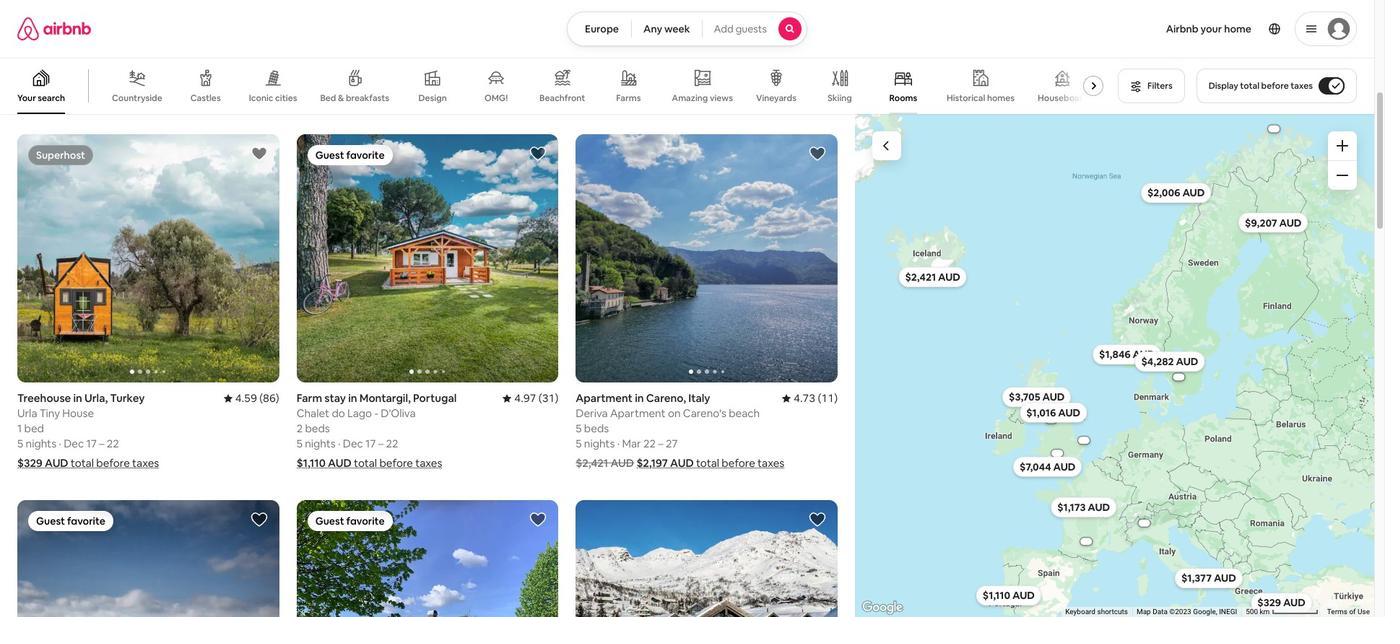 Task type: describe. For each thing, give the bounding box(es) containing it.
$1,126 aud button
[[1072, 531, 1100, 552]]

· inside the farm stay in montargil, portugal chalet do lago - d'oliva 2 beds 5 nights · dec 17 – 22 $1,110 aud total before taxes
[[338, 437, 341, 451]]

$329 aud button
[[1251, 593, 1312, 613]]

$1,110 aud inside the farm stay in montargil, portugal chalet do lago - d'oliva 2 beds 5 nights · dec 17 – 22 $1,110 aud total before taxes
[[297, 456, 352, 470]]

farms
[[616, 92, 641, 104]]

4.59
[[235, 391, 257, 405]]

$9,207 aud button
[[1238, 212, 1308, 233]]

bed
[[24, 422, 44, 436]]

(86)
[[259, 391, 279, 405]]

airbnb
[[1166, 22, 1199, 35]]

terms of use link
[[1327, 608, 1370, 616]]

1 20 from the left
[[86, 70, 99, 84]]

taxes inside the farm stay in montargil, portugal chalet do lago - d'oliva 2 beds 5 nights · dec 17 – 22 $1,110 aud total before taxes
[[415, 456, 442, 470]]

add to wishlist: apartment in careno, italy image
[[809, 145, 826, 162]]

- inside home in honningsvåg, norway sarnest - designed with nature 6 beds · dec 15 – 20 $1,408 aud total before taxes
[[617, 40, 621, 54]]

terms of use
[[1327, 608, 1370, 616]]

20 inside home in honningsvåg, norway sarnest - designed with nature 6 beds · dec 15 – 20 $1,408 aud total before taxes
[[665, 70, 678, 84]]

search
[[38, 92, 65, 104]]

©2023
[[1170, 608, 1191, 616]]

breakfasts
[[346, 92, 389, 104]]

beds inside home in honningsvåg, norway sarnest - designed with nature 6 beds · dec 15 – 20 $1,408 aud total before taxes
[[585, 55, 609, 69]]

(11)
[[818, 391, 838, 405]]

airbnb your home
[[1166, 22, 1252, 35]]

4.59 out of 5 average rating,  86 reviews image
[[224, 391, 279, 405]]

historical homes
[[947, 92, 1015, 104]]

deriva
[[576, 407, 608, 420]]

add to wishlist: farm stay in montargil, portugal image
[[530, 145, 547, 162]]

beds inside "3 beds jan 21 – 26 $1,173 aud total before taxes"
[[305, 55, 330, 69]]

house
[[62, 407, 94, 420]]

d'oliva
[[381, 407, 416, 420]]

house,
[[167, 40, 200, 54]]

(31)
[[539, 391, 559, 405]]

in inside place to stay in brålanda, sweden uniquely designed eco nature house, off-grid 4 beds
[[84, 25, 93, 39]]

beds inside the farm stay in montargil, portugal chalet do lago - d'oliva 2 beds 5 nights · dec 17 – 22 $1,110 aud total before taxes
[[305, 422, 330, 436]]

$1,110 aud button
[[976, 586, 1041, 606]]

keyboard
[[1065, 608, 1096, 616]]

guests
[[736, 22, 767, 35]]

apartment in careno, italy deriva apartment on careno's beach 5 beds 5 nights · mar 22 – 27 $2,421 aud $2,197 aud total before taxes
[[576, 391, 785, 470]]

urla
[[17, 407, 37, 420]]

add to wishlist: cabin in gislaved n, sweden image
[[530, 511, 547, 529]]

17 inside treehouse in urla, turkey urla tiny house 1 bed 5 nights · dec 17 – 22 $329 aud total before taxes
[[86, 437, 97, 451]]

designed
[[624, 40, 671, 54]]

farm
[[297, 391, 322, 405]]

22 inside the farm stay in montargil, portugal chalet do lago - d'oliva 2 beds 5 nights · dec 17 – 22 $1,110 aud total before taxes
[[386, 437, 398, 451]]

before inside "3 beds jan 21 – 26 $1,173 aud total before taxes"
[[380, 90, 414, 104]]

4.73
[[794, 391, 816, 405]]

$329 aud inside button
[[1257, 597, 1305, 610]]

4.97 (31)
[[514, 391, 559, 405]]

$1,408 aud button
[[1259, 118, 1288, 139]]

17 inside the farm stay in montargil, portugal chalet do lago - d'oliva 2 beds 5 nights · dec 17 – 22 $1,110 aud total before taxes
[[365, 437, 376, 451]]

any
[[644, 22, 662, 35]]

$4,282 aud for $4,282 aud
[[1141, 355, 1198, 368]]

before up the $1,408 aud button
[[1261, 80, 1289, 92]]

google map
showing 23 stays. region
[[855, 114, 1374, 617]]

before inside apartment in careno, italy deriva apartment on careno's beach 5 beds 5 nights · mar 22 – 27 $2,421 aud $2,197 aud total before taxes
[[722, 456, 755, 470]]

$329 aud inside treehouse in urla, turkey urla tiny house 1 bed 5 nights · dec 17 – 22 $329 aud total before taxes
[[17, 456, 68, 470]]

total inside the farm stay in montargil, portugal chalet do lago - d'oliva 2 beds 5 nights · dec 17 – 22 $1,110 aud total before taxes
[[354, 456, 377, 470]]

portugal
[[413, 391, 457, 405]]

$1,408 aud inside home in honningsvåg, norway sarnest - designed with nature 6 beds · dec 15 – 20 $1,408 aud total before taxes
[[576, 90, 635, 104]]

sweden
[[145, 25, 186, 39]]

nature
[[133, 40, 165, 54]]

google image
[[859, 599, 906, 617]]

total right display
[[1240, 80, 1260, 92]]

use
[[1358, 608, 1370, 616]]

lago
[[347, 407, 372, 420]]

shortcuts
[[1097, 608, 1128, 616]]

6
[[576, 55, 582, 69]]

zoom in image
[[1337, 140, 1348, 152]]

taxes inside treehouse in urla, turkey urla tiny house 1 bed 5 nights · dec 17 – 22 $329 aud total before taxes
[[132, 456, 159, 470]]

none search field containing europe
[[567, 12, 807, 46]]

4.97
[[514, 391, 536, 405]]

beach
[[729, 407, 760, 420]]

italy
[[688, 391, 710, 405]]

nights up your search
[[26, 70, 56, 84]]

500
[[1246, 608, 1258, 616]]

bed
[[320, 92, 336, 104]]

add guests
[[714, 22, 767, 35]]

$2,006 aud button
[[1141, 183, 1211, 203]]

21
[[363, 70, 374, 84]]

$2,197 aud inside $2,197 aud button
[[1133, 521, 1155, 525]]

careno,
[[646, 391, 686, 405]]

place to stay in brålanda, sweden uniquely designed eco nature house, off-grid 4 beds
[[17, 25, 240, 69]]

5 inside the farm stay in montargil, portugal chalet do lago - d'oliva 2 beds 5 nights · dec 17 – 22 $1,110 aud total before taxes
[[297, 437, 303, 451]]

stay inside the farm stay in montargil, portugal chalet do lago - d'oliva 2 beds 5 nights · dec 17 – 22 $1,110 aud total before taxes
[[325, 391, 346, 405]]

$1,377 aud button
[[1175, 568, 1242, 589]]

group containing iconic cities
[[0, 58, 1109, 114]]

4.87 out of 5 average rating,  23 reviews image
[[782, 25, 838, 39]]

filters
[[1148, 80, 1173, 92]]

your
[[17, 92, 36, 104]]

montargil,
[[359, 391, 411, 405]]

of
[[1349, 608, 1356, 616]]

add guests button
[[702, 12, 807, 46]]

add to wishlist: cabin in sirdal kommune, norway image
[[809, 511, 826, 529]]

before inside the farm stay in montargil, portugal chalet do lago - d'oliva 2 beds 5 nights · dec 17 – 22 $1,110 aud total before taxes
[[379, 456, 413, 470]]

beds inside apartment in careno, italy deriva apartment on careno's beach 5 beds 5 nights · mar 22 – 27 $2,421 aud $2,197 aud total before taxes
[[584, 422, 609, 436]]

sarnest
[[576, 40, 615, 54]]

– inside treehouse in urla, turkey urla tiny house 1 bed 5 nights · dec 17 – 22 $329 aud total before taxes
[[99, 437, 104, 451]]

– inside apartment in careno, italy deriva apartment on careno's beach 5 beds 5 nights · mar 22 – 27 $2,421 aud $2,197 aud total before taxes
[[658, 437, 664, 451]]

$4,282 aud button
[[1135, 351, 1205, 372]]

27
[[666, 437, 678, 451]]

· inside apartment in careno, italy deriva apartment on careno's beach 5 beds 5 nights · mar 22 – 27 $2,421 aud $2,197 aud total before taxes
[[617, 437, 620, 451]]

$1,173 aud inside "3 beds jan 21 – 26 $1,173 aud total before taxes"
[[297, 90, 352, 104]]

dec up $4,282 aud total before taxes
[[64, 70, 84, 84]]

4
[[17, 55, 24, 69]]

display total before taxes
[[1209, 80, 1313, 92]]

nature
[[698, 40, 732, 54]]

iconic
[[249, 92, 273, 104]]

add to wishlist: treehouse in urla, turkey image
[[250, 145, 268, 162]]



Task type: vqa. For each thing, say whether or not it's contained in the screenshot.
'Fitness' element
no



Task type: locate. For each thing, give the bounding box(es) containing it.
$1,352 aud button
[[1069, 430, 1098, 450]]

4.87 (23)
[[794, 25, 838, 39]]

25
[[109, 70, 121, 84]]

$1,408 aud down display total before taxes
[[1263, 126, 1285, 131]]

1 vertical spatial -
[[374, 407, 378, 420]]

dec inside home in honningsvåg, norway sarnest - designed with nature 6 beds · dec 15 – 20 $1,408 aud total before taxes
[[622, 70, 642, 84]]

500 km button
[[1242, 607, 1323, 617]]

0 horizontal spatial $2,197 aud
[[637, 456, 694, 470]]

amazing
[[672, 92, 708, 104]]

1 horizontal spatial $2,421 aud
[[905, 270, 960, 283]]

before inside treehouse in urla, turkey urla tiny house 1 bed 5 nights · dec 17 – 22 $329 aud total before taxes
[[96, 456, 130, 470]]

5
[[17, 70, 23, 84], [576, 422, 582, 436], [17, 437, 23, 451], [297, 437, 303, 451], [576, 437, 582, 451]]

0 vertical spatial $329 aud
[[17, 456, 68, 470]]

0 vertical spatial -
[[617, 40, 621, 54]]

1 vertical spatial $1,408 aud
[[1263, 126, 1285, 131]]

before down 26
[[380, 90, 414, 104]]

4.97 out of 5 average rating,  31 reviews image
[[503, 391, 559, 405]]

houseboats
[[1038, 92, 1087, 104]]

profile element
[[825, 0, 1357, 58]]

total down dec 20 – 25 on the top left of the page
[[80, 90, 103, 104]]

$4,282 aud total before taxes
[[17, 90, 168, 104]]

1 vertical spatial $1,173 aud
[[1057, 501, 1110, 514]]

– left 25
[[101, 70, 107, 84]]

total down house
[[71, 456, 94, 470]]

add
[[714, 22, 734, 35]]

iconic cities
[[249, 92, 297, 104]]

-
[[617, 40, 621, 54], [374, 407, 378, 420]]

total inside home in honningsvåg, norway sarnest - designed with nature 6 beds · dec 15 – 20 $1,408 aud total before taxes
[[637, 90, 660, 104]]

0 vertical spatial $2,421 aud
[[905, 270, 960, 283]]

views
[[710, 92, 733, 104]]

nights down deriva
[[584, 437, 615, 451]]

beds right 3
[[305, 55, 330, 69]]

· left mar
[[617, 437, 620, 451]]

· down "tiny"
[[59, 437, 61, 451]]

in inside the farm stay in montargil, portugal chalet do lago - d'oliva 2 beds 5 nights · dec 17 – 22 $1,110 aud total before taxes
[[348, 391, 357, 405]]

– inside the farm stay in montargil, portugal chalet do lago - d'oliva 2 beds 5 nights · dec 17 – 22 $1,110 aud total before taxes
[[378, 437, 384, 451]]

in inside home in honningsvåg, norway sarnest - designed with nature 6 beds · dec 15 – 20 $1,408 aud total before taxes
[[609, 25, 618, 39]]

· up the farms on the top of the page
[[617, 70, 620, 84]]

$2,197 aud button
[[1130, 513, 1158, 533]]

$1,846 aud
[[1099, 348, 1155, 361]]

treehouse in urla, turkey urla tiny house 1 bed 5 nights · dec 17 – 22 $329 aud total before taxes
[[17, 391, 159, 470]]

in up the designed
[[84, 25, 93, 39]]

2 20 from the left
[[665, 70, 678, 84]]

any week
[[644, 22, 690, 35]]

3 22 from the left
[[643, 437, 656, 451]]

20
[[86, 70, 99, 84], [665, 70, 678, 84]]

total inside "3 beds jan 21 – 26 $1,173 aud total before taxes"
[[355, 90, 378, 104]]

1 vertical spatial $1,110 aud
[[982, 589, 1035, 602]]

0 horizontal spatial $2,421 aud
[[576, 456, 634, 470]]

total down 15
[[637, 90, 660, 104]]

– right 21
[[376, 70, 381, 84]]

– left 27
[[658, 437, 664, 451]]

1 vertical spatial apartment
[[610, 407, 666, 420]]

before
[[1261, 80, 1289, 92], [106, 90, 139, 104], [380, 90, 414, 104], [663, 90, 696, 104], [96, 456, 130, 470], [379, 456, 413, 470], [722, 456, 755, 470]]

nights
[[26, 70, 56, 84], [26, 437, 56, 451], [305, 437, 336, 451], [584, 437, 615, 451]]

apartment up mar
[[610, 407, 666, 420]]

2
[[297, 422, 303, 436]]

in right home
[[609, 25, 618, 39]]

on
[[668, 407, 681, 420]]

2 17 from the left
[[365, 437, 376, 451]]

1 vertical spatial $2,197 aud
[[1133, 521, 1155, 525]]

0 vertical spatial $1,173 aud
[[297, 90, 352, 104]]

nights inside the farm stay in montargil, portugal chalet do lago - d'oliva 2 beds 5 nights · dec 17 – 22 $1,110 aud total before taxes
[[305, 437, 336, 451]]

1 horizontal spatial $1,110 aud
[[982, 589, 1035, 602]]

0 horizontal spatial 17
[[86, 437, 97, 451]]

before down beach
[[722, 456, 755, 470]]

data
[[1153, 608, 1168, 616]]

in for treehouse in urla, turkey urla tiny house 1 bed 5 nights · dec 17 – 22 $329 aud total before taxes
[[73, 391, 82, 405]]

in for apartment in careno, italy deriva apartment on careno's beach 5 beds 5 nights · mar 22 – 27 $2,421 aud $2,197 aud total before taxes
[[635, 391, 644, 405]]

stay right to
[[60, 25, 82, 39]]

0 horizontal spatial 22
[[107, 437, 119, 451]]

beds
[[26, 55, 51, 69], [305, 55, 330, 69], [585, 55, 609, 69], [305, 422, 330, 436], [584, 422, 609, 436]]

· inside home in honningsvåg, norway sarnest - designed with nature 6 beds · dec 15 – 20 $1,408 aud total before taxes
[[617, 70, 620, 84]]

22 for before
[[107, 437, 119, 451]]

0 horizontal spatial $1,110 aud
[[297, 456, 352, 470]]

taxes inside home in honningsvåg, norway sarnest - designed with nature 6 beds · dec 15 – 20 $1,408 aud total before taxes
[[699, 90, 726, 104]]

$1,110 aud inside "button"
[[982, 589, 1035, 602]]

dec left 15
[[622, 70, 642, 84]]

4.73 out of 5 average rating,  11 reviews image
[[782, 391, 838, 405]]

1 vertical spatial $2,421 aud
[[576, 456, 634, 470]]

0 vertical spatial $2,197 aud
[[637, 456, 694, 470]]

in inside treehouse in urla, turkey urla tiny house 1 bed 5 nights · dec 17 – 22 $329 aud total before taxes
[[73, 391, 82, 405]]

$1,126 aud
[[1075, 539, 1097, 544]]

$9,207 aud
[[1245, 216, 1301, 229]]

0 vertical spatial $1,408 aud
[[576, 90, 635, 104]]

$7,044 aud button
[[1013, 457, 1082, 477]]

0 horizontal spatial $1,408 aud
[[576, 90, 635, 104]]

zoom out image
[[1337, 170, 1348, 181]]

beds down chalet at the bottom left of page
[[305, 422, 330, 436]]

chalet
[[297, 407, 329, 420]]

dec
[[64, 70, 84, 84], [622, 70, 642, 84], [64, 437, 84, 451], [343, 437, 363, 451]]

- right lago
[[374, 407, 378, 420]]

in up house
[[73, 391, 82, 405]]

total down the careno's
[[696, 456, 719, 470]]

place
[[17, 25, 45, 39]]

taxes inside apartment in careno, italy deriva apartment on careno's beach 5 beds 5 nights · mar 22 – 27 $2,421 aud $2,197 aud total before taxes
[[758, 456, 785, 470]]

nights inside treehouse in urla, turkey urla tiny house 1 bed 5 nights · dec 17 – 22 $329 aud total before taxes
[[26, 437, 56, 451]]

amazing views
[[672, 92, 733, 104]]

keyboard shortcuts
[[1065, 608, 1128, 616]]

0 horizontal spatial 20
[[86, 70, 99, 84]]

before down d'oliva
[[379, 456, 413, 470]]

$4,282 aud inside button
[[1141, 355, 1198, 368]]

urla,
[[85, 391, 108, 405]]

$1,408 aud down 6
[[576, 90, 635, 104]]

home in honningsvåg, norway sarnest - designed with nature 6 beds · dec 15 – 20 $1,408 aud total before taxes
[[576, 25, 732, 104]]

in inside apartment in careno, italy deriva apartment on careno's beach 5 beds 5 nights · mar 22 – 27 $2,421 aud $2,197 aud total before taxes
[[635, 391, 644, 405]]

before left views
[[663, 90, 696, 104]]

22 down the turkey
[[107, 437, 119, 451]]

display
[[1209, 80, 1238, 92]]

0 vertical spatial stay
[[60, 25, 82, 39]]

dec inside treehouse in urla, turkey urla tiny house 1 bed 5 nights · dec 17 – 22 $329 aud total before taxes
[[64, 437, 84, 451]]

4.59 (86)
[[235, 391, 279, 405]]

$1,408 aud
[[576, 90, 635, 104], [1263, 126, 1285, 131]]

4.73 (11)
[[794, 391, 838, 405]]

0 horizontal spatial $329 aud
[[17, 456, 68, 470]]

apartment up deriva
[[576, 391, 633, 405]]

1 horizontal spatial $1,173 aud
[[1057, 501, 1110, 514]]

1 horizontal spatial $1,408 aud
[[1263, 126, 1285, 131]]

1 horizontal spatial -
[[617, 40, 621, 54]]

in up lago
[[348, 391, 357, 405]]

20 up $4,282 aud total before taxes
[[86, 70, 99, 84]]

1 22 from the left
[[107, 437, 119, 451]]

any week button
[[631, 12, 702, 46]]

$4,282 aud up $642 aud
[[1141, 355, 1198, 368]]

total down 21
[[355, 90, 378, 104]]

add to wishlist: cottage in alston, uk image
[[250, 511, 268, 529]]

cities
[[275, 92, 297, 104]]

(23)
[[818, 25, 838, 39]]

1 horizontal spatial 17
[[365, 437, 376, 451]]

22 down d'oliva
[[386, 437, 398, 451]]

inegi
[[1219, 608, 1237, 616]]

0 horizontal spatial $4,282 aud
[[17, 90, 78, 104]]

17
[[86, 437, 97, 451], [365, 437, 376, 451]]

1 vertical spatial $329 aud
[[1257, 597, 1305, 610]]

– down d'oliva
[[378, 437, 384, 451]]

before inside home in honningsvåg, norway sarnest - designed with nature 6 beds · dec 15 – 20 $1,408 aud total before taxes
[[663, 90, 696, 104]]

taxes
[[1291, 80, 1313, 92], [142, 90, 168, 104], [416, 90, 443, 104], [699, 90, 726, 104], [132, 456, 159, 470], [415, 456, 442, 470], [758, 456, 785, 470]]

- right sarnest
[[617, 40, 621, 54]]

keyboard shortcuts button
[[1065, 607, 1128, 617]]

– inside "3 beds jan 21 – 26 $1,173 aud total before taxes"
[[376, 70, 381, 84]]

nights inside apartment in careno, italy deriva apartment on careno's beach 5 beds 5 nights · mar 22 – 27 $2,421 aud $2,197 aud total before taxes
[[584, 437, 615, 451]]

0 vertical spatial $1,110 aud
[[297, 456, 352, 470]]

1 horizontal spatial 22
[[386, 437, 398, 451]]

beds down uniquely
[[26, 55, 51, 69]]

20 right 15
[[665, 70, 678, 84]]

dec down house
[[64, 437, 84, 451]]

3
[[297, 55, 303, 69]]

1 horizontal spatial 20
[[665, 70, 678, 84]]

1 17 from the left
[[86, 437, 97, 451]]

before down the turkey
[[96, 456, 130, 470]]

map data ©2023 google, inegi
[[1137, 608, 1237, 616]]

$1,173 aud inside $1,173 aud button
[[1057, 501, 1110, 514]]

home
[[1224, 22, 1252, 35]]

2 horizontal spatial 22
[[643, 437, 656, 451]]

22 inside treehouse in urla, turkey urla tiny house 1 bed 5 nights · dec 17 – 22 $329 aud total before taxes
[[107, 437, 119, 451]]

- inside the farm stay in montargil, portugal chalet do lago - d'oliva 2 beds 5 nights · dec 17 – 22 $1,110 aud total before taxes
[[374, 407, 378, 420]]

total down lago
[[354, 456, 377, 470]]

1 vertical spatial stay
[[325, 391, 346, 405]]

tiny
[[40, 407, 60, 420]]

turkey
[[110, 391, 145, 405]]

beds down deriva
[[584, 422, 609, 436]]

0 vertical spatial apartment
[[576, 391, 633, 405]]

0 horizontal spatial $1,173 aud
[[297, 90, 352, 104]]

do
[[332, 407, 345, 420]]

with
[[674, 40, 695, 54]]

countryside
[[112, 92, 162, 104]]

$2,197 aud inside apartment in careno, italy deriva apartment on careno's beach 5 beds 5 nights · mar 22 – 27 $2,421 aud $2,197 aud total before taxes
[[637, 456, 694, 470]]

omg!
[[485, 92, 508, 104]]

in for home in honningsvåg, norway sarnest - designed with nature 6 beds · dec 15 – 20 $1,408 aud total before taxes
[[609, 25, 618, 39]]

home
[[576, 25, 607, 39]]

– inside home in honningsvåg, norway sarnest - designed with nature 6 beds · dec 15 – 20 $1,408 aud total before taxes
[[658, 70, 663, 84]]

$1,173 aud
[[297, 90, 352, 104], [1057, 501, 1110, 514]]

$2,421 aud inside button
[[905, 270, 960, 283]]

nights down bed on the left bottom of page
[[26, 437, 56, 451]]

total
[[1240, 80, 1260, 92], [80, 90, 103, 104], [355, 90, 378, 104], [637, 90, 660, 104], [71, 456, 94, 470], [354, 456, 377, 470], [696, 456, 719, 470]]

treehouse
[[17, 391, 71, 405]]

1
[[17, 422, 22, 436]]

$1,016 aud
[[1026, 406, 1080, 419]]

apartment
[[576, 391, 633, 405], [610, 407, 666, 420]]

$1,173 aud down jan
[[297, 90, 352, 104]]

designed
[[63, 40, 109, 54]]

group
[[0, 58, 1109, 114], [17, 134, 279, 383], [297, 134, 559, 383], [576, 134, 838, 383], [17, 501, 279, 617], [297, 501, 559, 617], [576, 501, 838, 617]]

1 horizontal spatial $4,282 aud
[[1141, 355, 1198, 368]]

stay inside place to stay in brålanda, sweden uniquely designed eco nature house, off-grid 4 beds
[[60, 25, 82, 39]]

22
[[107, 437, 119, 451], [386, 437, 398, 451], [643, 437, 656, 451]]

None search field
[[567, 12, 807, 46]]

1 vertical spatial $4,282 aud
[[1141, 355, 1198, 368]]

1 horizontal spatial $2,197 aud
[[1133, 521, 1155, 525]]

· inside treehouse in urla, turkey urla tiny house 1 bed 5 nights · dec 17 – 22 $329 aud total before taxes
[[59, 437, 61, 451]]

1 horizontal spatial $329 aud
[[1257, 597, 1305, 610]]

$4,282 aud for $4,282 aud total before taxes
[[17, 90, 78, 104]]

22 right mar
[[643, 437, 656, 451]]

your
[[1201, 22, 1222, 35]]

total inside apartment in careno, italy deriva apartment on careno's beach 5 beds 5 nights · mar 22 – 27 $2,421 aud $2,197 aud total before taxes
[[696, 456, 719, 470]]

to
[[47, 25, 58, 39]]

before down 25
[[106, 90, 139, 104]]

beds down sarnest
[[585, 55, 609, 69]]

22 for $2,421 aud
[[643, 437, 656, 451]]

– down urla,
[[99, 437, 104, 451]]

nights down chalet at the bottom left of page
[[305, 437, 336, 451]]

dec down lago
[[343, 437, 363, 451]]

airbnb your home link
[[1157, 14, 1260, 44]]

0 horizontal spatial stay
[[60, 25, 82, 39]]

in left careno,
[[635, 391, 644, 405]]

2 22 from the left
[[386, 437, 398, 451]]

15
[[645, 70, 655, 84]]

0 horizontal spatial -
[[374, 407, 378, 420]]

$1,377 aud
[[1181, 572, 1236, 585]]

brålanda,
[[95, 25, 143, 39]]

farm stay in montargil, portugal chalet do lago - d'oliva 2 beds 5 nights · dec 17 – 22 $1,110 aud total before taxes
[[297, 391, 457, 470]]

beachfront
[[540, 92, 585, 104]]

grid
[[220, 40, 240, 54]]

– right 15
[[658, 70, 663, 84]]

eco
[[112, 40, 130, 54]]

$7,044 aud
[[1019, 460, 1075, 473]]

$1,408 aud inside button
[[1263, 126, 1285, 131]]

22 inside apartment in careno, italy deriva apartment on careno's beach 5 beds 5 nights · mar 22 – 27 $2,421 aud $2,197 aud total before taxes
[[643, 437, 656, 451]]

0 vertical spatial $4,282 aud
[[17, 90, 78, 104]]

17 down lago
[[365, 437, 376, 451]]

$2,421 aud inside apartment in careno, italy deriva apartment on careno's beach 5 beds 5 nights · mar 22 – 27 $2,421 aud $2,197 aud total before taxes
[[576, 456, 634, 470]]

in
[[84, 25, 93, 39], [609, 25, 618, 39], [73, 391, 82, 405], [348, 391, 357, 405], [635, 391, 644, 405]]

$4,282 aud down 5 nights
[[17, 90, 78, 104]]

$1,173 aud up $1,126 aud button
[[1057, 501, 1110, 514]]

europe button
[[567, 12, 632, 46]]

off-
[[202, 40, 220, 54]]

taxes inside "3 beds jan 21 – 26 $1,173 aud total before taxes"
[[416, 90, 443, 104]]

·
[[617, 70, 620, 84], [59, 437, 61, 451], [338, 437, 341, 451], [617, 437, 620, 451]]

&
[[338, 92, 344, 104]]

· down do
[[338, 437, 341, 451]]

5 inside treehouse in urla, turkey urla tiny house 1 bed 5 nights · dec 17 – 22 $329 aud total before taxes
[[17, 437, 23, 451]]

1 horizontal spatial stay
[[325, 391, 346, 405]]

jan
[[343, 70, 361, 84]]

5 nights
[[17, 70, 56, 84]]

$2,006 aud
[[1147, 186, 1205, 199]]

17 down house
[[86, 437, 97, 451]]

dec inside the farm stay in montargil, portugal chalet do lago - d'oliva 2 beds 5 nights · dec 17 – 22 $1,110 aud total before taxes
[[343, 437, 363, 451]]

stay up do
[[325, 391, 346, 405]]

norway
[[692, 25, 731, 39]]

beds inside place to stay in brålanda, sweden uniquely designed eco nature house, off-grid 4 beds
[[26, 55, 51, 69]]

total inside treehouse in urla, turkey urla tiny house 1 bed 5 nights · dec 17 – 22 $329 aud total before taxes
[[71, 456, 94, 470]]



